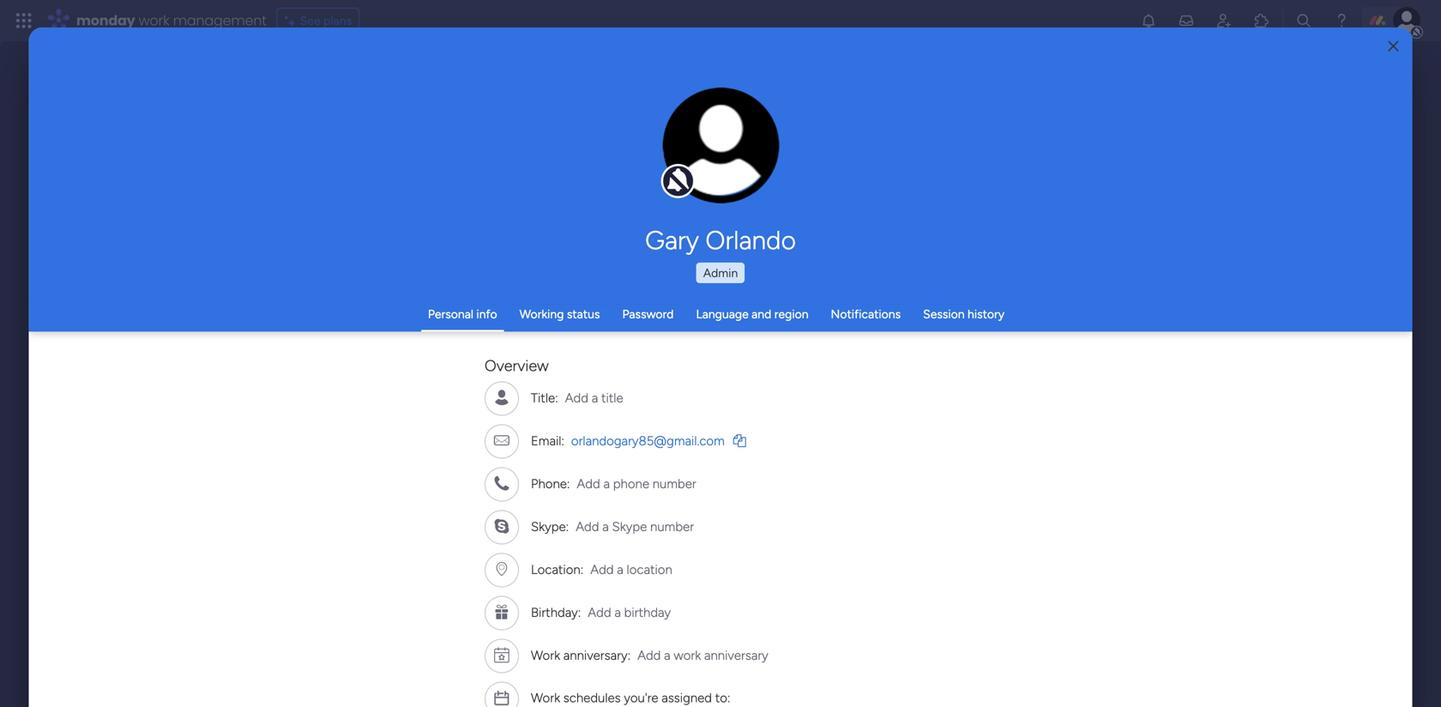 Task type: describe. For each thing, give the bounding box(es) containing it.
you're
[[624, 690, 659, 706]]

title
[[602, 390, 624, 406]]

work anniversary: add a work anniversary
[[531, 648, 769, 663]]

work inside gary orlando dialog
[[674, 648, 701, 663]]

working
[[520, 307, 564, 321]]

profile
[[726, 154, 758, 168]]

working status
[[520, 307, 600, 321]]

password link
[[622, 307, 674, 321]]

admin
[[703, 266, 738, 280]]

add for add a phone number
[[577, 476, 600, 492]]

personal
[[428, 307, 474, 321]]

change
[[685, 154, 723, 168]]

birthday
[[624, 605, 671, 620]]

anniversary
[[704, 648, 769, 663]]

title:
[[531, 390, 558, 406]]

gary orlando dialog
[[29, 27, 1413, 707]]

personal info link
[[428, 307, 497, 321]]

invite members image
[[1216, 12, 1233, 29]]

skype:
[[531, 519, 569, 535]]

region
[[775, 307, 809, 321]]

add for add a birthday
[[588, 605, 612, 620]]

birthday: add a birthday
[[531, 605, 671, 620]]

gary
[[645, 225, 699, 256]]

gary orlando image
[[1393, 7, 1421, 34]]

session history
[[923, 307, 1005, 321]]

plans
[[323, 13, 352, 28]]

see plans
[[300, 13, 352, 28]]

history
[[968, 307, 1005, 321]]

schedules
[[564, 690, 621, 706]]

language
[[696, 307, 749, 321]]

see
[[300, 13, 321, 28]]

assigned
[[662, 690, 712, 706]]

title: add a title
[[531, 390, 624, 406]]

personal info
[[428, 307, 497, 321]]

change profile picture
[[685, 154, 758, 183]]

notifications link
[[831, 307, 901, 321]]

inbox image
[[1178, 12, 1195, 29]]

email:
[[531, 433, 565, 449]]

add for add a skype number
[[576, 519, 599, 535]]

session history link
[[923, 307, 1005, 321]]

a for skype
[[603, 519, 609, 535]]

management
[[173, 11, 267, 30]]

add down the birthday
[[638, 648, 661, 663]]

help image
[[1333, 12, 1351, 29]]

number for phone: add a phone number
[[653, 476, 697, 492]]

phone:
[[531, 476, 570, 492]]

a for phone
[[604, 476, 610, 492]]

notifications
[[831, 307, 901, 321]]

overview
[[485, 357, 549, 375]]



Task type: vqa. For each thing, say whether or not it's contained in the screenshot.
The Khvhg inside the 'khvhg' list box
no



Task type: locate. For each thing, give the bounding box(es) containing it.
orlando
[[706, 225, 796, 256]]

work schedules you're assigned to:
[[531, 690, 731, 706]]

password
[[622, 307, 674, 321]]

phone: add a phone number
[[531, 476, 697, 492]]

add
[[565, 390, 589, 406], [577, 476, 600, 492], [576, 519, 599, 535], [591, 562, 614, 577], [588, 605, 612, 620], [638, 648, 661, 663]]

select product image
[[15, 12, 33, 29]]

birthday:
[[531, 605, 581, 620]]

skype: add a skype number
[[531, 519, 694, 535]]

change profile picture button
[[663, 88, 780, 204]]

number right skype
[[651, 519, 694, 535]]

info
[[477, 307, 497, 321]]

a
[[592, 390, 598, 406], [604, 476, 610, 492], [603, 519, 609, 535], [617, 562, 624, 577], [615, 605, 621, 620], [664, 648, 671, 663]]

a left skype
[[603, 519, 609, 535]]

1 work from the top
[[531, 648, 560, 663]]

add up birthday: add a birthday
[[591, 562, 614, 577]]

copied! image
[[733, 434, 746, 447]]

a for birthday
[[615, 605, 621, 620]]

monday work management
[[76, 11, 267, 30]]

a up 'assigned' at the left bottom of the page
[[664, 648, 671, 663]]

skype
[[612, 519, 647, 535]]

0 vertical spatial work
[[531, 648, 560, 663]]

add for add a location
[[591, 562, 614, 577]]

number
[[653, 476, 697, 492], [651, 519, 694, 535]]

a for title
[[592, 390, 598, 406]]

monday
[[76, 11, 135, 30]]

gary orlando
[[645, 225, 796, 256]]

orlandogary85@gmail.com
[[571, 433, 725, 449]]

search everything image
[[1296, 12, 1313, 29]]

gary orlando button
[[485, 225, 957, 256]]

number right phone
[[653, 476, 697, 492]]

0 vertical spatial work
[[139, 11, 169, 30]]

add right title:
[[565, 390, 589, 406]]

add right phone:
[[577, 476, 600, 492]]

language and region
[[696, 307, 809, 321]]

1 horizontal spatial work
[[674, 648, 701, 663]]

0 horizontal spatial work
[[139, 11, 169, 30]]

status
[[567, 307, 600, 321]]

working status link
[[520, 307, 600, 321]]

2 work from the top
[[531, 690, 560, 706]]

anniversary:
[[564, 648, 631, 663]]

apps image
[[1254, 12, 1271, 29]]

work up 'assigned' at the left bottom of the page
[[674, 648, 701, 663]]

a for location
[[617, 562, 624, 577]]

work for work anniversary: add a work anniversary
[[531, 648, 560, 663]]

work down the birthday:
[[531, 648, 560, 663]]

location: add a location
[[531, 562, 673, 577]]

language and region link
[[696, 307, 809, 321]]

0 vertical spatial number
[[653, 476, 697, 492]]

and
[[752, 307, 772, 321]]

add for add a title
[[565, 390, 589, 406]]

a left the birthday
[[615, 605, 621, 620]]

close image
[[1389, 40, 1399, 53]]

work left schedules
[[531, 690, 560, 706]]

location
[[627, 562, 673, 577]]

work
[[531, 648, 560, 663], [531, 690, 560, 706]]

picture
[[704, 169, 739, 183]]

1 vertical spatial work
[[674, 648, 701, 663]]

phone
[[613, 476, 650, 492]]

a left the title
[[592, 390, 598, 406]]

add down the location: add a location
[[588, 605, 612, 620]]

session
[[923, 307, 965, 321]]

a left phone
[[604, 476, 610, 492]]

work for work schedules you're assigned to:
[[531, 690, 560, 706]]

number for skype: add a skype number
[[651, 519, 694, 535]]

1 vertical spatial work
[[531, 690, 560, 706]]

to:
[[715, 690, 731, 706]]

location:
[[531, 562, 584, 577]]

notifications image
[[1140, 12, 1157, 29]]

1 vertical spatial number
[[651, 519, 694, 535]]

work right monday
[[139, 11, 169, 30]]

a left the location
[[617, 562, 624, 577]]

work
[[139, 11, 169, 30], [674, 648, 701, 663]]

add right the "skype:"
[[576, 519, 599, 535]]

see plans button
[[277, 8, 360, 33]]



